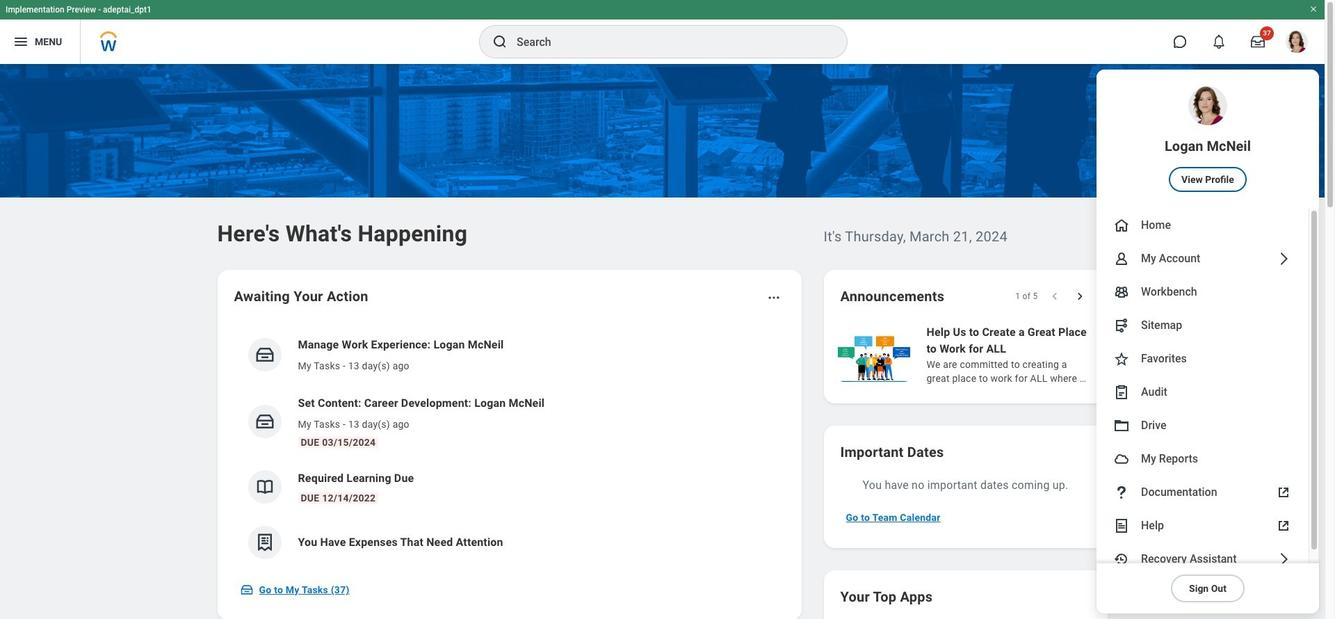 Task type: describe. For each thing, give the bounding box(es) containing it.
notifications large image
[[1213, 35, 1227, 49]]

0 vertical spatial inbox image
[[254, 344, 275, 365]]

ext link image for 2nd menu item from the bottom
[[1276, 518, 1293, 534]]

search image
[[492, 33, 509, 50]]

book open image
[[254, 477, 275, 497]]

12 menu item from the top
[[1097, 543, 1309, 576]]

star image
[[1114, 351, 1131, 367]]

paste image
[[1114, 384, 1131, 401]]

Search Workday  search field
[[517, 26, 819, 57]]

avatar image
[[1114, 451, 1131, 468]]

chevron left small image
[[1048, 289, 1062, 303]]

question image
[[1114, 484, 1131, 501]]

inbox image
[[254, 411, 275, 432]]

11 menu item from the top
[[1097, 509, 1309, 543]]

5 menu item from the top
[[1097, 309, 1309, 342]]

endpoints image
[[1114, 317, 1131, 334]]

3 menu item from the top
[[1097, 242, 1309, 276]]

0 horizontal spatial list
[[234, 326, 785, 571]]

10 menu item from the top
[[1097, 476, 1309, 509]]

chevron right small image
[[1073, 289, 1087, 303]]

time image
[[1114, 551, 1131, 568]]



Task type: locate. For each thing, give the bounding box(es) containing it.
0 horizontal spatial inbox image
[[240, 583, 254, 597]]

1 ext link image from the top
[[1276, 484, 1293, 501]]

banner
[[0, 0, 1325, 614]]

menu item
[[1097, 70, 1320, 209], [1097, 209, 1309, 242], [1097, 242, 1309, 276], [1097, 276, 1309, 309], [1097, 309, 1309, 342], [1097, 342, 1309, 376], [1097, 376, 1309, 409], [1097, 409, 1309, 443], [1097, 443, 1309, 476], [1097, 476, 1309, 509], [1097, 509, 1309, 543], [1097, 543, 1309, 576]]

list
[[835, 323, 1336, 387], [234, 326, 785, 571]]

contact card matrix manager image
[[1114, 284, 1131, 301]]

justify image
[[13, 33, 29, 50]]

close environment banner image
[[1310, 5, 1318, 13]]

1 horizontal spatial inbox image
[[254, 344, 275, 365]]

home image
[[1114, 217, 1131, 234]]

2 menu item from the top
[[1097, 209, 1309, 242]]

1 vertical spatial ext link image
[[1276, 518, 1293, 534]]

1 vertical spatial inbox image
[[240, 583, 254, 597]]

8 menu item from the top
[[1097, 409, 1309, 443]]

user image
[[1114, 250, 1131, 267]]

main content
[[0, 64, 1336, 619]]

menu
[[1097, 70, 1320, 614]]

status
[[1016, 291, 1038, 302]]

inbox large image
[[1252, 35, 1266, 49]]

inbox image
[[254, 344, 275, 365], [240, 583, 254, 597]]

2 ext link image from the top
[[1276, 518, 1293, 534]]

9 menu item from the top
[[1097, 443, 1309, 476]]

7 menu item from the top
[[1097, 376, 1309, 409]]

1 menu item from the top
[[1097, 70, 1320, 209]]

chevron right image
[[1276, 551, 1293, 568]]

chevron right image
[[1276, 250, 1293, 267]]

4 menu item from the top
[[1097, 276, 1309, 309]]

dashboard expenses image
[[254, 532, 275, 553]]

ext link image for 10th menu item from the top of the page
[[1276, 484, 1293, 501]]

6 menu item from the top
[[1097, 342, 1309, 376]]

ext link image
[[1276, 484, 1293, 501], [1276, 518, 1293, 534]]

document image
[[1114, 518, 1131, 534]]

1 horizontal spatial list
[[835, 323, 1336, 387]]

logan mcneil image
[[1286, 31, 1309, 53]]

0 vertical spatial ext link image
[[1276, 484, 1293, 501]]

folder open image
[[1114, 417, 1131, 434]]



Task type: vqa. For each thing, say whether or not it's contained in the screenshot.
the bottommost Nouveaux
no



